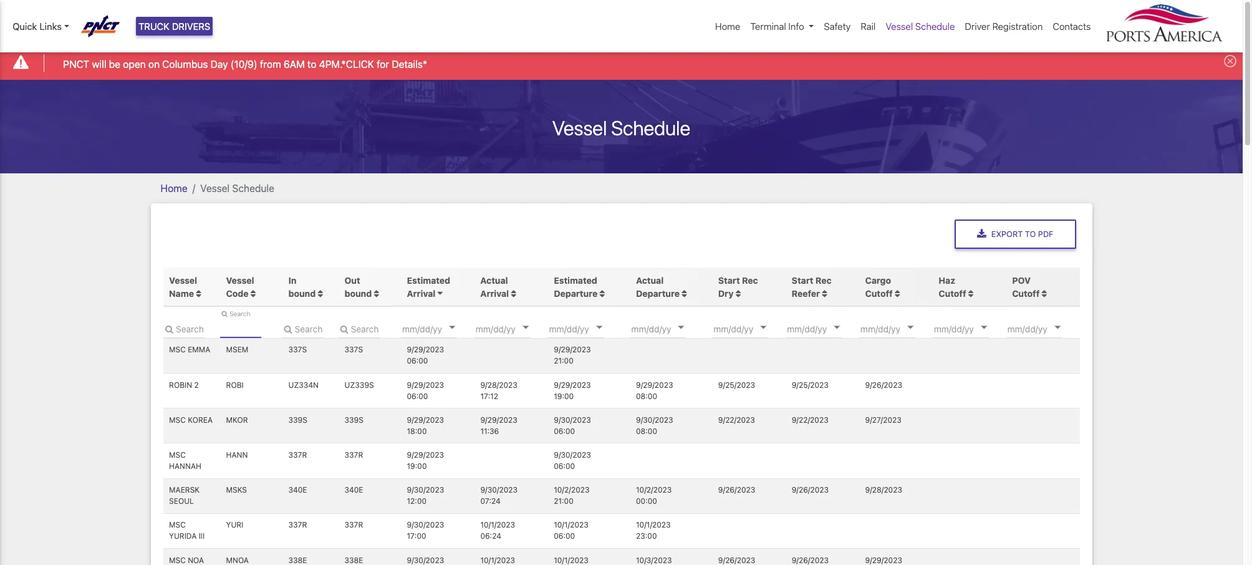 Task type: describe. For each thing, give the bounding box(es) containing it.
links
[[40, 21, 62, 32]]

truck
[[139, 21, 170, 32]]

10/1/2023 06:00
[[554, 521, 589, 541]]

msc hannah
[[169, 451, 201, 471]]

0 horizontal spatial home link
[[161, 183, 188, 194]]

from
[[260, 58, 281, 70]]

estimated departure
[[554, 275, 598, 299]]

pov
[[1013, 275, 1031, 286]]

pnct will be open on columbus day (10/9) from 6am to 4pm.*click for details* link
[[63, 57, 428, 72]]

msc noa
[[169, 556, 204, 565]]

0 horizontal spatial vessel schedule
[[200, 183, 275, 194]]

17:00
[[407, 532, 426, 541]]

0 vertical spatial home link
[[711, 14, 746, 38]]

1 horizontal spatial vessel schedule
[[553, 116, 691, 140]]

yurida
[[169, 532, 197, 541]]

msc yurida iii
[[169, 521, 205, 541]]

estimated arrival
[[407, 275, 451, 299]]

mkor
[[226, 415, 248, 425]]

will
[[92, 58, 106, 70]]

terminal
[[751, 21, 787, 32]]

actual arrival
[[481, 275, 509, 299]]

start for reefer
[[792, 275, 814, 286]]

9/30/2023 07:24
[[481, 486, 518, 506]]

9/29/2023 08:00
[[636, 380, 674, 401]]

mm/dd/yy field for 2nd open calendar image from left
[[630, 319, 705, 338]]

9/29/2023 18:00
[[407, 415, 444, 436]]

msks
[[226, 486, 247, 495]]

9/29/2023 21:00
[[554, 345, 591, 366]]

terminal info
[[751, 21, 805, 32]]

details*
[[392, 58, 428, 70]]

arrival for estimated arrival
[[407, 288, 436, 299]]

driver
[[965, 21, 991, 32]]

2 open calendar image from the left
[[679, 326, 685, 329]]

10/3/2023
[[636, 556, 672, 565]]

00:00
[[636, 497, 658, 506]]

uz339s
[[345, 380, 374, 390]]

vessel name
[[169, 275, 197, 299]]

10/1/2023 down "10/1/2023 06:00"
[[554, 556, 589, 565]]

06:24
[[481, 532, 502, 541]]

10/2/2023 for 21:00
[[554, 486, 590, 495]]

noa
[[188, 556, 204, 565]]

9/30/2023 12:00
[[407, 486, 444, 506]]

msc korea
[[169, 415, 213, 425]]

estimated for departure
[[554, 275, 598, 286]]

vessel code
[[226, 275, 254, 299]]

mm/dd/yy field for second open calendar icon
[[548, 319, 623, 338]]

msem
[[226, 345, 249, 355]]

day
[[211, 58, 228, 70]]

departure for actual
[[636, 288, 680, 299]]

on
[[148, 58, 160, 70]]

cargo
[[866, 275, 892, 286]]

contacts link
[[1048, 14, 1097, 38]]

estimated for arrival
[[407, 275, 451, 286]]

contacts
[[1053, 21, 1092, 32]]

11:36
[[481, 427, 499, 436]]

uz334n
[[289, 380, 319, 390]]

0 horizontal spatial home
[[161, 183, 188, 194]]

0 horizontal spatial schedule
[[232, 183, 275, 194]]

08:00 for 9/29/2023 08:00
[[636, 392, 658, 401]]

10/1/2023 06:24
[[481, 521, 515, 541]]

mm/dd/yy field for 3rd open calendar image from the left
[[786, 319, 861, 338]]

robin 2
[[169, 380, 199, 390]]

2
[[194, 380, 199, 390]]

truck drivers link
[[136, 17, 213, 36]]

2 9/22/2023 from the left
[[792, 415, 829, 425]]

mm/dd/yy field for 1st open calendar icon from left
[[401, 319, 476, 338]]

9/30/2023 08:00
[[636, 415, 674, 436]]

info
[[789, 21, 805, 32]]

9/29/2023 06:00 for 337s
[[407, 345, 444, 366]]

open
[[123, 58, 146, 70]]

rec for start rec dry
[[743, 275, 759, 286]]

bound for in
[[289, 288, 316, 299]]

msc emma
[[169, 345, 211, 355]]

17:12
[[481, 392, 499, 401]]

1 open calendar image from the left
[[449, 326, 456, 329]]

name
[[169, 288, 194, 299]]

out bound
[[345, 275, 374, 299]]

0 horizontal spatial 9/29/2023 19:00
[[407, 451, 444, 471]]

msc for msc korea
[[169, 415, 186, 425]]

23:00
[[636, 532, 657, 541]]

actual for actual arrival
[[481, 275, 508, 286]]

9/30/2023 06:00 for 9/29/2023 19:00
[[554, 451, 591, 471]]

9/29/2023 11:36
[[481, 415, 518, 436]]

driver registration link
[[961, 14, 1048, 38]]

2 9/25/2023 from the left
[[792, 380, 829, 390]]

reefer
[[792, 288, 821, 299]]

maersk seoul
[[169, 486, 200, 506]]

driver registration
[[965, 21, 1043, 32]]

06:00 for 9/29/2023 18:00
[[554, 427, 575, 436]]

be
[[109, 58, 120, 70]]

1 vertical spatial schedule
[[612, 116, 691, 140]]

1 339s from the left
[[289, 415, 308, 425]]

1 340e from the left
[[289, 486, 307, 495]]

10/1/2023 23:00
[[636, 521, 671, 541]]

1 vertical spatial 19:00
[[407, 462, 427, 471]]

10/2/2023 for 00:00
[[636, 486, 672, 495]]

download image
[[978, 229, 987, 239]]

rail
[[861, 21, 876, 32]]

1 open calendar image from the left
[[523, 326, 529, 329]]

2 open calendar image from the left
[[596, 326, 603, 329]]

9/29/2023 06:00 for uz339s
[[407, 380, 444, 401]]

haz cutoff
[[939, 275, 967, 299]]

maersk
[[169, 486, 200, 495]]

dry
[[719, 288, 734, 299]]

columbus
[[162, 58, 208, 70]]



Task type: locate. For each thing, give the bounding box(es) containing it.
9/28/2023 for 9/28/2023
[[866, 486, 903, 495]]

9/29/2023 19:00
[[554, 380, 591, 401], [407, 451, 444, 471]]

2 msc from the top
[[169, 415, 186, 425]]

iii
[[199, 532, 205, 541]]

10/1/2023 up 23:00
[[636, 521, 671, 530]]

0 vertical spatial schedule
[[916, 21, 956, 32]]

2 338e from the left
[[345, 556, 363, 565]]

339s down uz339s
[[345, 415, 364, 425]]

337r
[[289, 451, 307, 460], [345, 451, 363, 460], [289, 521, 307, 530], [345, 521, 363, 530]]

2 actual from the left
[[636, 275, 664, 286]]

msc for msc hannah
[[169, 451, 186, 460]]

21:00 for 10/2/2023 21:00
[[554, 497, 574, 506]]

10/1/2023 for 06:24
[[481, 521, 515, 530]]

10/1/2023 down 06:24 at the bottom left of the page
[[481, 556, 515, 565]]

mm/dd/yy field for first open calendar icon from the right
[[713, 319, 788, 338]]

0 vertical spatial 9/30/2023 06:00
[[554, 415, 591, 436]]

0 horizontal spatial open calendar image
[[523, 326, 529, 329]]

1 337s from the left
[[289, 345, 307, 355]]

339s down uz334n
[[289, 415, 308, 425]]

4 mm/dd/yy field from the left
[[630, 319, 705, 338]]

10/2/2023 00:00
[[636, 486, 672, 506]]

1 horizontal spatial open calendar image
[[679, 326, 685, 329]]

1 horizontal spatial 10/2/2023
[[636, 486, 672, 495]]

1 bound from the left
[[289, 288, 316, 299]]

2 horizontal spatial open calendar image
[[834, 326, 841, 329]]

mm/dd/yy field down "cargo cutoff"
[[860, 319, 935, 338]]

1 horizontal spatial 9/28/2023
[[866, 486, 903, 495]]

21:00 for 9/29/2023 21:00
[[554, 357, 574, 366]]

cutoff for pov
[[1013, 288, 1040, 299]]

1 horizontal spatial 340e
[[345, 486, 363, 495]]

msc up the yurida
[[169, 521, 186, 530]]

1 vertical spatial vessel schedule
[[553, 116, 691, 140]]

mnoa
[[226, 556, 249, 565]]

1 vertical spatial 9/30/2023 06:00
[[554, 451, 591, 471]]

337s up uz334n
[[289, 345, 307, 355]]

start for dry
[[719, 275, 740, 286]]

None field
[[163, 319, 204, 338], [220, 319, 261, 338], [283, 319, 324, 338], [339, 319, 380, 338], [163, 319, 204, 338], [220, 319, 261, 338], [283, 319, 324, 338], [339, 319, 380, 338]]

0 vertical spatial 08:00
[[636, 392, 658, 401]]

1 08:00 from the top
[[636, 392, 658, 401]]

2 horizontal spatial schedule
[[916, 21, 956, 32]]

5 mm/dd/yy field from the left
[[713, 319, 788, 338]]

1 vertical spatial 08:00
[[636, 427, 658, 436]]

quick links
[[12, 21, 62, 32]]

bound for out
[[345, 288, 372, 299]]

2 339s from the left
[[345, 415, 364, 425]]

1 horizontal spatial rec
[[816, 275, 832, 286]]

close image
[[1225, 55, 1237, 68]]

for
[[377, 58, 389, 70]]

2 10/2/2023 from the left
[[636, 486, 672, 495]]

mm/dd/yy field
[[401, 319, 476, 338], [475, 319, 550, 338], [548, 319, 623, 338], [630, 319, 705, 338], [713, 319, 788, 338], [786, 319, 861, 338], [860, 319, 935, 338]]

08:00 up the 9/30/2023 08:00
[[636, 392, 658, 401]]

9/27/2023
[[866, 415, 902, 425]]

1 9/29/2023 06:00 from the top
[[407, 345, 444, 366]]

drivers
[[172, 21, 210, 32]]

2 arrival from the left
[[481, 288, 509, 299]]

0 horizontal spatial rec
[[743, 275, 759, 286]]

1 9/25/2023 from the left
[[719, 380, 756, 390]]

rec inside start rec reefer
[[816, 275, 832, 286]]

1 horizontal spatial 339s
[[345, 415, 364, 425]]

1 horizontal spatial actual
[[636, 275, 664, 286]]

pnct
[[63, 58, 89, 70]]

2 340e from the left
[[345, 486, 363, 495]]

6am
[[284, 58, 305, 70]]

0 horizontal spatial arrival
[[407, 288, 436, 299]]

2 horizontal spatial cutoff
[[1013, 288, 1040, 299]]

mm/dd/yy field down estimated arrival
[[401, 319, 476, 338]]

safety
[[824, 21, 851, 32]]

arrival
[[407, 288, 436, 299], [481, 288, 509, 299]]

bound down "out"
[[345, 288, 372, 299]]

07:24
[[481, 497, 501, 506]]

msc inside msc hannah
[[169, 451, 186, 460]]

7 mm/dd/yy field from the left
[[860, 319, 935, 338]]

pnct will be open on columbus day (10/9) from 6am to 4pm.*click for details* alert
[[0, 46, 1244, 80]]

bound
[[289, 288, 316, 299], [345, 288, 372, 299]]

21:00 inside 9/29/2023 21:00
[[554, 357, 574, 366]]

1 horizontal spatial 9/29/2023 19:00
[[554, 380, 591, 401]]

2 bound from the left
[[345, 288, 372, 299]]

1 vertical spatial home
[[161, 183, 188, 194]]

1 21:00 from the top
[[554, 357, 574, 366]]

1 horizontal spatial home
[[716, 21, 741, 32]]

2 rec from the left
[[816, 275, 832, 286]]

estimated
[[407, 275, 451, 286], [554, 275, 598, 286]]

msc left emma
[[169, 345, 186, 355]]

1 horizontal spatial arrival
[[481, 288, 509, 299]]

12:00
[[407, 497, 427, 506]]

1 start from the left
[[719, 275, 740, 286]]

0 horizontal spatial cutoff
[[866, 288, 893, 299]]

start
[[719, 275, 740, 286], [792, 275, 814, 286]]

pnct will be open on columbus day (10/9) from 6am to 4pm.*click for details*
[[63, 58, 428, 70]]

3 msc from the top
[[169, 451, 186, 460]]

2 horizontal spatial vessel schedule
[[886, 21, 956, 32]]

1 estimated from the left
[[407, 275, 451, 286]]

1 vertical spatial home link
[[161, 183, 188, 194]]

9/29/2023
[[407, 345, 444, 355], [554, 345, 591, 355], [407, 380, 444, 390], [554, 380, 591, 390], [636, 380, 674, 390], [407, 415, 444, 425], [481, 415, 518, 425], [407, 451, 444, 460], [866, 556, 903, 565]]

1 vertical spatial 9/28/2023
[[866, 486, 903, 495]]

0 horizontal spatial estimated
[[407, 275, 451, 286]]

340e
[[289, 486, 307, 495], [345, 486, 363, 495]]

1 horizontal spatial 337s
[[345, 345, 363, 355]]

08:00
[[636, 392, 658, 401], [636, 427, 658, 436]]

1 horizontal spatial departure
[[636, 288, 680, 299]]

9/29/2023 19:00 down 9/29/2023 21:00
[[554, 380, 591, 401]]

3 cutoff from the left
[[1013, 288, 1040, 299]]

2 08:00 from the top
[[636, 427, 658, 436]]

1 vertical spatial 9/29/2023 19:00
[[407, 451, 444, 471]]

1 9/22/2023 from the left
[[719, 415, 756, 425]]

in bound
[[289, 275, 318, 299]]

1 rec from the left
[[743, 275, 759, 286]]

2 21:00 from the top
[[554, 497, 574, 506]]

08:00 inside the 9/30/2023 08:00
[[636, 427, 658, 436]]

actual inside actual departure
[[636, 275, 664, 286]]

1 horizontal spatial home link
[[711, 14, 746, 38]]

arrival inside estimated arrival
[[407, 288, 436, 299]]

to
[[308, 58, 317, 70]]

2 mm/dd/yy field from the left
[[475, 319, 550, 338]]

bound down in
[[289, 288, 316, 299]]

vessel schedule link
[[881, 14, 961, 38]]

vessel schedule
[[886, 21, 956, 32], [553, 116, 691, 140], [200, 183, 275, 194]]

0 horizontal spatial 10/2/2023
[[554, 486, 590, 495]]

4 msc from the top
[[169, 521, 186, 530]]

9/28/2023 17:12
[[481, 380, 518, 401]]

quick links link
[[12, 19, 69, 33]]

robi
[[226, 380, 244, 390]]

0 horizontal spatial actual
[[481, 275, 508, 286]]

in
[[289, 275, 297, 286]]

msc for msc noa
[[169, 556, 186, 565]]

start inside start rec reefer
[[792, 275, 814, 286]]

start inside start rec dry
[[719, 275, 740, 286]]

actual inside actual arrival
[[481, 275, 508, 286]]

mm/dd/yy field down actual arrival
[[475, 319, 550, 338]]

2 vertical spatial vessel schedule
[[200, 183, 275, 194]]

1 horizontal spatial 19:00
[[554, 392, 574, 401]]

10/2/2023 up "10/1/2023 06:00"
[[554, 486, 590, 495]]

departure for estimated
[[554, 288, 598, 299]]

rec inside start rec dry
[[743, 275, 759, 286]]

mm/dd/yy field down "reefer" on the bottom right of page
[[786, 319, 861, 338]]

1 9/30/2023 06:00 from the top
[[554, 415, 591, 436]]

1 horizontal spatial 9/22/2023
[[792, 415, 829, 425]]

pov cutoff
[[1013, 275, 1040, 299]]

2 horizontal spatial open calendar image
[[761, 326, 767, 329]]

08:00 for 9/30/2023 08:00
[[636, 427, 658, 436]]

registration
[[993, 21, 1043, 32]]

1 horizontal spatial estimated
[[554, 275, 598, 286]]

2 departure from the left
[[636, 288, 680, 299]]

3 open calendar image from the left
[[834, 326, 841, 329]]

(10/9)
[[231, 58, 257, 70]]

msc up hannah
[[169, 451, 186, 460]]

cutoff down the cargo
[[866, 288, 893, 299]]

0 vertical spatial 9/29/2023 19:00
[[554, 380, 591, 401]]

9/22/2023
[[719, 415, 756, 425], [792, 415, 829, 425]]

home inside home 'link'
[[716, 21, 741, 32]]

msc for msc yurida iii
[[169, 521, 186, 530]]

06:00 for 9/29/2023 19:00
[[554, 462, 575, 471]]

start up dry
[[719, 275, 740, 286]]

9/30/2023 17:00
[[407, 521, 444, 541]]

rail link
[[856, 14, 881, 38]]

06:00 for 9/30/2023 17:00
[[554, 532, 575, 541]]

1 vertical spatial 21:00
[[554, 497, 574, 506]]

rec for start rec reefer
[[816, 275, 832, 286]]

9/29/2023 19:00 down 18:00
[[407, 451, 444, 471]]

9/26/2023
[[866, 380, 903, 390], [719, 486, 756, 495], [792, 486, 829, 495], [719, 556, 756, 565], [792, 556, 829, 565]]

rec up "reefer" on the bottom right of page
[[816, 275, 832, 286]]

4pm.*click
[[319, 58, 374, 70]]

mm/dd/yy field down actual departure
[[630, 319, 705, 338]]

06:00 inside "10/1/2023 06:00"
[[554, 532, 575, 541]]

korea
[[188, 415, 213, 425]]

1 vertical spatial 9/29/2023 06:00
[[407, 380, 444, 401]]

1 horizontal spatial 9/25/2023
[[792, 380, 829, 390]]

quick
[[12, 21, 37, 32]]

1 horizontal spatial cutoff
[[939, 288, 967, 299]]

337s up uz339s
[[345, 345, 363, 355]]

cutoff for haz
[[939, 288, 967, 299]]

0 horizontal spatial 337s
[[289, 345, 307, 355]]

10/1/2023 for 23:00
[[636, 521, 671, 530]]

2 337s from the left
[[345, 345, 363, 355]]

9/30/2023 06:00 for 9/29/2023 18:00
[[554, 415, 591, 436]]

hannah
[[169, 462, 201, 471]]

2 estimated from the left
[[554, 275, 598, 286]]

5 msc from the top
[[169, 556, 186, 565]]

0 vertical spatial 9/29/2023 06:00
[[407, 345, 444, 366]]

msc left korea
[[169, 415, 186, 425]]

cutoff
[[866, 288, 893, 299], [939, 288, 967, 299], [1013, 288, 1040, 299]]

2 9/29/2023 06:00 from the top
[[407, 380, 444, 401]]

arrival for actual arrival
[[481, 288, 509, 299]]

1 actual from the left
[[481, 275, 508, 286]]

10/1/2023 for 06:00
[[554, 521, 589, 530]]

start rec reefer
[[792, 275, 832, 299]]

start up "reefer" on the bottom right of page
[[792, 275, 814, 286]]

bound inside out bound
[[345, 288, 372, 299]]

1 arrival from the left
[[407, 288, 436, 299]]

0 vertical spatial home
[[716, 21, 741, 32]]

0 horizontal spatial start
[[719, 275, 740, 286]]

truck drivers
[[139, 21, 210, 32]]

2 vertical spatial schedule
[[232, 183, 275, 194]]

3 mm/dd/yy field from the left
[[548, 319, 623, 338]]

mm/dd/yy field up 9/29/2023 21:00
[[548, 319, 623, 338]]

2 9/30/2023 06:00 from the top
[[554, 451, 591, 471]]

emma
[[188, 345, 211, 355]]

estimated inside the estimated departure
[[554, 275, 598, 286]]

start rec dry
[[719, 275, 759, 299]]

rec left start rec reefer at the right of page
[[743, 275, 759, 286]]

yuri
[[226, 521, 244, 530]]

1 horizontal spatial schedule
[[612, 116, 691, 140]]

rec
[[743, 275, 759, 286], [816, 275, 832, 286]]

msc for msc emma
[[169, 345, 186, 355]]

6 mm/dd/yy field from the left
[[786, 319, 861, 338]]

19:00 down 9/29/2023 21:00
[[554, 392, 574, 401]]

9/29/2023 06:00
[[407, 345, 444, 366], [407, 380, 444, 401]]

bound inside in bound
[[289, 288, 316, 299]]

19:00
[[554, 392, 574, 401], [407, 462, 427, 471]]

0 horizontal spatial 9/25/2023
[[719, 380, 756, 390]]

cutoff down haz
[[939, 288, 967, 299]]

actual
[[481, 275, 508, 286], [636, 275, 664, 286]]

open calendar image
[[523, 326, 529, 329], [679, 326, 685, 329], [834, 326, 841, 329]]

0 horizontal spatial 338e
[[289, 556, 307, 565]]

1 departure from the left
[[554, 288, 598, 299]]

cutoff for cargo
[[866, 288, 893, 299]]

mm/dd/yy field for first open calendar image
[[475, 319, 550, 338]]

1 10/2/2023 from the left
[[554, 486, 590, 495]]

0 vertical spatial 19:00
[[554, 392, 574, 401]]

08:00 down 9/29/2023 08:00
[[636, 427, 658, 436]]

msc left noa
[[169, 556, 186, 565]]

2 cutoff from the left
[[939, 288, 967, 299]]

339s
[[289, 415, 308, 425], [345, 415, 364, 425]]

code
[[226, 288, 249, 299]]

0 horizontal spatial open calendar image
[[449, 326, 456, 329]]

home
[[716, 21, 741, 32], [161, 183, 188, 194]]

0 vertical spatial 9/28/2023
[[481, 380, 518, 390]]

0 vertical spatial 21:00
[[554, 357, 574, 366]]

0 horizontal spatial 9/28/2023
[[481, 380, 518, 390]]

10/2/2023 up "00:00"
[[636, 486, 672, 495]]

robin
[[169, 380, 192, 390]]

9/30/2023
[[554, 415, 591, 425], [636, 415, 674, 425], [554, 451, 591, 460], [407, 486, 444, 495], [481, 486, 518, 495], [407, 521, 444, 530], [407, 556, 444, 565]]

0 vertical spatial vessel schedule
[[886, 21, 956, 32]]

1 cutoff from the left
[[866, 288, 893, 299]]

18:00
[[407, 427, 427, 436]]

2 start from the left
[[792, 275, 814, 286]]

1 msc from the top
[[169, 345, 186, 355]]

9/28/2023 for 9/28/2023 17:12
[[481, 380, 518, 390]]

06:00
[[407, 357, 428, 366], [407, 392, 428, 401], [554, 427, 575, 436], [554, 462, 575, 471], [554, 532, 575, 541]]

1 horizontal spatial start
[[792, 275, 814, 286]]

open calendar image
[[449, 326, 456, 329], [596, 326, 603, 329], [761, 326, 767, 329]]

10/2/2023 21:00
[[554, 486, 590, 506]]

out
[[345, 275, 360, 286]]

safety link
[[819, 14, 856, 38]]

0 horizontal spatial 9/22/2023
[[719, 415, 756, 425]]

vessel
[[886, 21, 914, 32], [553, 116, 607, 140], [200, 183, 230, 194], [169, 275, 197, 286], [226, 275, 254, 286]]

terminal info link
[[746, 14, 819, 38]]

0 horizontal spatial 340e
[[289, 486, 307, 495]]

0 horizontal spatial bound
[[289, 288, 316, 299]]

1 338e from the left
[[289, 556, 307, 565]]

21:00 inside 10/2/2023 21:00
[[554, 497, 574, 506]]

schedule
[[916, 21, 956, 32], [612, 116, 691, 140], [232, 183, 275, 194]]

actual for actual departure
[[636, 275, 664, 286]]

0 horizontal spatial departure
[[554, 288, 598, 299]]

actual departure
[[636, 275, 680, 299]]

10/1/2023 down 10/2/2023 21:00
[[554, 521, 589, 530]]

0 horizontal spatial 339s
[[289, 415, 308, 425]]

19:00 up 9/30/2023 12:00 at bottom
[[407, 462, 427, 471]]

1 horizontal spatial bound
[[345, 288, 372, 299]]

msc inside the msc yurida iii
[[169, 521, 186, 530]]

1 mm/dd/yy field from the left
[[401, 319, 476, 338]]

cargo cutoff
[[866, 275, 893, 299]]

1 horizontal spatial open calendar image
[[596, 326, 603, 329]]

seoul
[[169, 497, 194, 506]]

departure
[[554, 288, 598, 299], [636, 288, 680, 299]]

3 open calendar image from the left
[[761, 326, 767, 329]]

mm/dd/yy field down dry
[[713, 319, 788, 338]]

0 horizontal spatial 19:00
[[407, 462, 427, 471]]

10/1/2023 up 06:24 at the bottom left of the page
[[481, 521, 515, 530]]

1 horizontal spatial 338e
[[345, 556, 363, 565]]

08:00 inside 9/29/2023 08:00
[[636, 392, 658, 401]]

9/28/2023
[[481, 380, 518, 390], [866, 486, 903, 495]]

cutoff down pov on the right of the page
[[1013, 288, 1040, 299]]

hann
[[226, 451, 248, 460]]



Task type: vqa. For each thing, say whether or not it's contained in the screenshot.
first THE START from the left
yes



